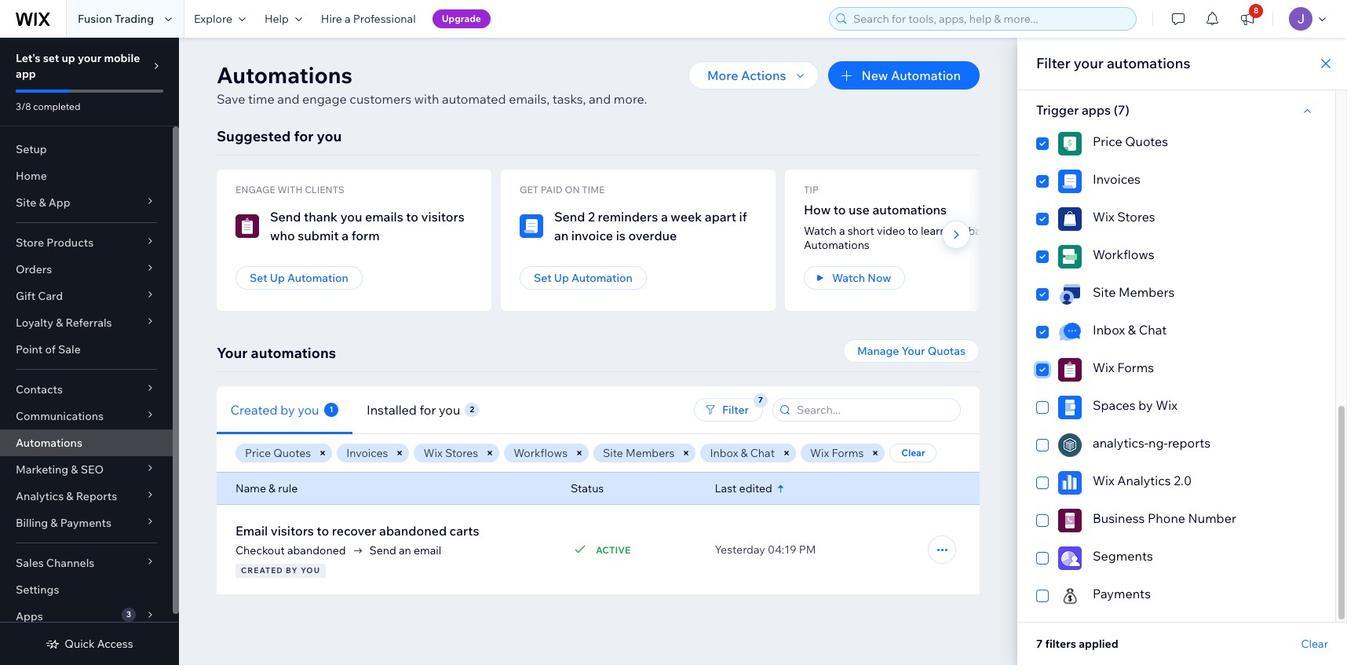 Task type: vqa. For each thing, say whether or not it's contained in the screenshot.
"3."
no



Task type: locate. For each thing, give the bounding box(es) containing it.
site members up the status
[[603, 446, 675, 460]]

automations up created by you
[[251, 344, 336, 362]]

set up automation down invoice
[[534, 271, 633, 285]]

checkout abandoned
[[236, 543, 346, 558]]

1 vertical spatial price
[[245, 446, 271, 460]]

& left reports at the bottom left of the page
[[66, 489, 73, 503]]

inbox & chat
[[1093, 322, 1167, 338], [710, 446, 775, 460]]

1 vertical spatial payments
[[1093, 586, 1151, 602]]

0 horizontal spatial send
[[270, 209, 301, 225]]

1 vertical spatial an
[[399, 543, 411, 558]]

2 horizontal spatial automations
[[1107, 54, 1191, 72]]

stores down 'installed for you'
[[445, 446, 478, 460]]

chat down site members option in the top of the page
[[1139, 322, 1167, 338]]

quotes down (7)
[[1126, 134, 1169, 149]]

& right 'loyalty'
[[56, 316, 63, 330]]

you up form
[[341, 209, 362, 225]]

automations up (7)
[[1107, 54, 1191, 72]]

automation down invoice
[[572, 271, 633, 285]]

watch inside button
[[832, 271, 865, 285]]

1 vertical spatial quotes
[[273, 446, 311, 460]]

analytics-ng-reports checkbox
[[1037, 433, 1317, 457]]

the
[[949, 224, 966, 238]]

your inside let's set up your mobile app
[[78, 51, 102, 65]]

category image for price quotes
[[1059, 132, 1082, 155]]

0 vertical spatial chat
[[1139, 322, 1167, 338]]

a left short
[[839, 224, 845, 238]]

0 vertical spatial price
[[1093, 134, 1123, 149]]

& left app
[[39, 196, 46, 210]]

1 horizontal spatial price quotes
[[1093, 134, 1169, 149]]

send inside send 2 reminders a week apart if an invoice is overdue
[[554, 209, 585, 225]]

0 vertical spatial watch
[[804, 224, 837, 238]]

by for spaces
[[1139, 397, 1153, 413]]

inbox up spaces
[[1093, 322, 1125, 338]]

1 up from the left
[[270, 271, 285, 285]]

tab list
[[217, 386, 605, 434]]

& inside dropdown button
[[56, 316, 63, 330]]

for for suggested
[[294, 127, 314, 145]]

and
[[277, 91, 300, 107], [589, 91, 611, 107]]

Wix Stores checkbox
[[1037, 207, 1317, 231]]

1 horizontal spatial members
[[1119, 284, 1175, 300]]

you inside send thank you emails to visitors who submit a form
[[341, 209, 362, 225]]

point of sale link
[[0, 336, 173, 363]]

1 set up automation from the left
[[250, 271, 349, 285]]

clear inside button
[[902, 447, 926, 459]]

1 vertical spatial analytics
[[16, 489, 64, 503]]

site members
[[1093, 284, 1175, 300], [603, 446, 675, 460]]

1 vertical spatial watch
[[832, 271, 865, 285]]

0 vertical spatial clear
[[902, 447, 926, 459]]

0 horizontal spatial wix forms
[[810, 446, 864, 460]]

1 vertical spatial stores
[[445, 446, 478, 460]]

phone
[[1148, 510, 1186, 526]]

1 vertical spatial workflows
[[514, 446, 568, 460]]

abandoned up you on the left
[[287, 543, 346, 558]]

of left sale
[[45, 342, 56, 357]]

your
[[217, 344, 248, 362], [902, 344, 926, 358]]

2 horizontal spatial automations
[[804, 238, 870, 252]]

0 horizontal spatial set up automation
[[250, 271, 349, 285]]

1 set from the left
[[250, 271, 267, 285]]

send thank you emails to visitors who submit a form
[[270, 209, 465, 243]]

1 horizontal spatial visitors
[[421, 209, 465, 225]]

icon image
[[1059, 283, 1082, 306], [1059, 320, 1082, 344]]

0 horizontal spatial analytics
[[16, 489, 64, 503]]

chat
[[1139, 322, 1167, 338], [751, 446, 775, 460]]

products
[[46, 236, 94, 250]]

for for installed
[[420, 402, 436, 417]]

form
[[352, 228, 380, 243]]

contacts
[[16, 382, 63, 397]]

0 horizontal spatial automations
[[251, 344, 336, 362]]

you down engage
[[317, 127, 342, 145]]

category image for wix forms
[[1059, 358, 1082, 382]]

Payments checkbox
[[1037, 584, 1317, 608]]

stores inside wix stores option
[[1118, 209, 1156, 225]]

category image
[[1059, 207, 1082, 231], [236, 214, 259, 238], [520, 214, 543, 238], [1059, 245, 1082, 269], [1059, 471, 1082, 495]]

tip how to use automations watch a short video to learn the basics of wix automations
[[804, 184, 1035, 252]]

use
[[849, 202, 870, 218]]

0 horizontal spatial set up automation button
[[236, 266, 363, 290]]

engage
[[236, 184, 275, 196]]

2 set up automation button from the left
[[520, 266, 647, 290]]

wix inside wix forms checkbox
[[1093, 360, 1115, 375]]

0 vertical spatial of
[[1003, 224, 1014, 238]]

1 horizontal spatial your
[[902, 344, 926, 358]]

name
[[236, 481, 266, 496]]

reminders
[[598, 209, 658, 225]]

your up 'trigger apps (7)'
[[1074, 54, 1104, 72]]

0 horizontal spatial payments
[[60, 516, 111, 530]]

1 horizontal spatial for
[[420, 402, 436, 417]]

set up automation for submit
[[250, 271, 349, 285]]

carts
[[450, 523, 479, 539]]

store products
[[16, 236, 94, 250]]

home
[[16, 169, 47, 183]]

1 icon image from the top
[[1059, 283, 1082, 306]]

price up name
[[245, 446, 271, 460]]

price inside price quotes checkbox
[[1093, 134, 1123, 149]]

1 and from the left
[[277, 91, 300, 107]]

by right created
[[281, 402, 295, 417]]

1 horizontal spatial up
[[554, 271, 569, 285]]

recover
[[332, 523, 377, 539]]

wix stores down 'installed for you'
[[424, 446, 478, 460]]

reports
[[76, 489, 117, 503]]

forms down search... field
[[832, 446, 864, 460]]

2 vertical spatial automations
[[251, 344, 336, 362]]

of right basics
[[1003, 224, 1014, 238]]

created
[[231, 402, 278, 417]]

analytics
[[1118, 473, 1171, 488], [16, 489, 64, 503]]

save
[[217, 91, 245, 107]]

created by you
[[241, 565, 320, 576]]

automations for automations
[[16, 436, 82, 450]]

set for send 2 reminders a week apart if an invoice is overdue
[[534, 271, 552, 285]]

0 vertical spatial inbox & chat
[[1093, 322, 1167, 338]]

overdue
[[629, 228, 677, 243]]

an
[[554, 228, 569, 243], [399, 543, 411, 558]]

category image for wix stores
[[1059, 207, 1082, 231]]

by right spaces
[[1139, 397, 1153, 413]]

automations inside 'automations save time and engage customers with automated emails, tasks, and more.'
[[217, 61, 353, 89]]

communications button
[[0, 403, 173, 430]]

automation for send 2 reminders a week apart if an invoice is overdue
[[572, 271, 633, 285]]

price down "apps"
[[1093, 134, 1123, 149]]

1 vertical spatial of
[[45, 342, 56, 357]]

2 set from the left
[[534, 271, 552, 285]]

forms
[[1118, 360, 1155, 375], [832, 446, 864, 460]]

2 horizontal spatial send
[[554, 209, 585, 225]]

by inside option
[[1139, 397, 1153, 413]]

you right installed
[[439, 402, 460, 417]]

& left seo
[[71, 463, 78, 477]]

to left learn
[[908, 224, 919, 238]]

0 vertical spatial forms
[[1118, 360, 1155, 375]]

visitors up checkout abandoned in the left of the page
[[271, 523, 314, 539]]

workflows
[[1093, 247, 1155, 262], [514, 446, 568, 460]]

an left invoice
[[554, 228, 569, 243]]

1 horizontal spatial 2
[[588, 209, 595, 225]]

email visitors to recover abandoned carts
[[236, 523, 479, 539]]

an left 'email'
[[399, 543, 411, 558]]

up for send thank you emails to visitors who submit a form
[[270, 271, 285, 285]]

6 category image from the top
[[1059, 509, 1082, 532]]

0 horizontal spatial 2
[[470, 404, 474, 414]]

2 up invoice
[[588, 209, 595, 225]]

1 horizontal spatial price
[[1093, 134, 1123, 149]]

wix stores down invoices option
[[1093, 209, 1156, 225]]

send down on
[[554, 209, 585, 225]]

1 horizontal spatial workflows
[[1093, 247, 1155, 262]]

payments down analytics & reports popup button
[[60, 516, 111, 530]]

0 vertical spatial 2
[[588, 209, 595, 225]]

wix stores inside option
[[1093, 209, 1156, 225]]

wix forms inside checkbox
[[1093, 360, 1155, 375]]

1 horizontal spatial set
[[534, 271, 552, 285]]

pm
[[799, 543, 816, 557]]

send inside send thank you emails to visitors who submit a form
[[270, 209, 301, 225]]

1 horizontal spatial clear button
[[1302, 637, 1329, 651]]

automated
[[442, 91, 506, 107]]

1 vertical spatial site
[[1093, 284, 1116, 300]]

chat up the edited
[[751, 446, 775, 460]]

an inside send 2 reminders a week apart if an invoice is overdue
[[554, 228, 569, 243]]

point
[[16, 342, 43, 357]]

seo
[[81, 463, 104, 477]]

1 horizontal spatial site
[[603, 446, 623, 460]]

2 vertical spatial site
[[603, 446, 623, 460]]

1 horizontal spatial stores
[[1118, 209, 1156, 225]]

automation inside button
[[891, 68, 961, 83]]

abandoned up send an email
[[379, 523, 447, 539]]

2 right 'installed for you'
[[470, 404, 474, 414]]

0 horizontal spatial invoices
[[346, 446, 388, 460]]

Workflows checkbox
[[1037, 245, 1317, 269]]

watch inside "tip how to use automations watch a short video to learn the basics of wix automations"
[[804, 224, 837, 238]]

last
[[715, 481, 737, 496]]

1 vertical spatial site members
[[603, 446, 675, 460]]

0 vertical spatial automations
[[217, 61, 353, 89]]

1 vertical spatial for
[[420, 402, 436, 417]]

price quotes down (7)
[[1093, 134, 1169, 149]]

inbox & chat up last edited at the right of page
[[710, 446, 775, 460]]

analytics down marketing
[[16, 489, 64, 503]]

to left recover
[[317, 523, 329, 539]]

1 horizontal spatial automations
[[217, 61, 353, 89]]

1 horizontal spatial inbox & chat
[[1093, 322, 1167, 338]]

1 vertical spatial inbox & chat
[[710, 446, 775, 460]]

inbox
[[1093, 322, 1125, 338], [710, 446, 739, 460]]

8 category image from the top
[[1059, 584, 1082, 608]]

3
[[126, 609, 131, 620]]

3 category image from the top
[[1059, 358, 1082, 382]]

settings
[[16, 583, 59, 597]]

and right time
[[277, 91, 300, 107]]

name & rule
[[236, 481, 298, 496]]

inbox up last on the right bottom
[[710, 446, 739, 460]]

2 horizontal spatial automation
[[891, 68, 961, 83]]

automations inside sidebar element
[[16, 436, 82, 450]]

7 category image from the top
[[1059, 547, 1082, 570]]

filter for filter your automations
[[1037, 54, 1071, 72]]

1 horizontal spatial payments
[[1093, 586, 1151, 602]]

1 horizontal spatial of
[[1003, 224, 1014, 238]]

set up automation button down invoice
[[520, 266, 647, 290]]

category image for workflows
[[1059, 245, 1082, 269]]

0 horizontal spatial automations
[[16, 436, 82, 450]]

0 vertical spatial wix forms
[[1093, 360, 1155, 375]]

0 vertical spatial stores
[[1118, 209, 1156, 225]]

filter
[[1037, 54, 1071, 72], [722, 403, 749, 417]]

& down site members option in the top of the page
[[1128, 322, 1136, 338]]

1 vertical spatial automations
[[873, 202, 947, 218]]

icon image for site
[[1059, 283, 1082, 306]]

1 vertical spatial members
[[626, 446, 675, 460]]

category image for spaces by wix
[[1059, 396, 1082, 419]]

0 vertical spatial payments
[[60, 516, 111, 530]]

wix forms down search... field
[[810, 446, 864, 460]]

0 horizontal spatial of
[[45, 342, 56, 357]]

time
[[248, 91, 275, 107]]

short
[[848, 224, 875, 238]]

automations up video at the right of the page
[[873, 202, 947, 218]]

0 horizontal spatial abandoned
[[287, 543, 346, 558]]

visitors right the emails
[[421, 209, 465, 225]]

1 vertical spatial invoices
[[346, 446, 388, 460]]

0 vertical spatial site
[[16, 196, 36, 210]]

yesterday 04:19 pm
[[715, 543, 816, 557]]

let's set up your mobile app
[[16, 51, 140, 81]]

0 vertical spatial workflows
[[1093, 247, 1155, 262]]

0 horizontal spatial workflows
[[514, 446, 568, 460]]

watch left now
[[832, 271, 865, 285]]

0 horizontal spatial chat
[[751, 446, 775, 460]]

more actions button
[[689, 61, 819, 90]]

list
[[217, 170, 1344, 311]]

0 vertical spatial analytics
[[1118, 473, 1171, 488]]

to left use
[[834, 202, 846, 218]]

invoices down (7)
[[1093, 171, 1141, 187]]

stores down invoices option
[[1118, 209, 1156, 225]]

wix forms up spaces
[[1093, 360, 1155, 375]]

inbox & chat inside option
[[1093, 322, 1167, 338]]

inbox & chat down site members option in the top of the page
[[1093, 322, 1167, 338]]

1 vertical spatial visitors
[[271, 523, 314, 539]]

1 vertical spatial inbox
[[710, 446, 739, 460]]

3/8 completed
[[16, 101, 80, 112]]

2 set up automation from the left
[[534, 271, 633, 285]]

by for created
[[281, 402, 295, 417]]

Inbox & Chat checkbox
[[1037, 320, 1317, 344]]

automations up 'watch now' button
[[804, 238, 870, 252]]

a left form
[[342, 228, 349, 243]]

analytics-ng-reports
[[1093, 435, 1211, 451]]

0 horizontal spatial inbox & chat
[[710, 446, 775, 460]]

0 vertical spatial site members
[[1093, 284, 1175, 300]]

forms up spaces by wix
[[1118, 360, 1155, 375]]

send down the email visitors to recover abandoned carts
[[370, 543, 396, 558]]

wix inside wix analytics 2.0 checkbox
[[1093, 473, 1115, 488]]

wix stores
[[1093, 209, 1156, 225], [424, 446, 478, 460]]

& inside popup button
[[39, 196, 46, 210]]

is
[[616, 228, 626, 243]]

1 set up automation button from the left
[[236, 266, 363, 290]]

0 vertical spatial clear button
[[890, 444, 937, 463]]

1 horizontal spatial set up automation
[[534, 271, 633, 285]]

1 horizontal spatial set up automation button
[[520, 266, 647, 290]]

a right hire
[[345, 12, 351, 26]]

gift card button
[[0, 283, 173, 309]]

& up last edited at the right of page
[[741, 446, 748, 460]]

manage your quotas button
[[843, 339, 980, 363]]

4 category image from the top
[[1059, 396, 1082, 419]]

0 vertical spatial filter
[[1037, 54, 1071, 72]]

8
[[1254, 5, 1259, 16]]

more.
[[614, 91, 647, 107]]

Business Phone Number checkbox
[[1037, 509, 1317, 532]]

wix inside wix stores option
[[1093, 209, 1115, 225]]

settings link
[[0, 576, 173, 603]]

2 category image from the top
[[1059, 170, 1082, 193]]

for right installed
[[420, 402, 436, 417]]

filter inside button
[[722, 403, 749, 417]]

and left more.
[[589, 91, 611, 107]]

analytics-
[[1093, 435, 1149, 451]]

& right "billing"
[[50, 516, 58, 530]]

to right the emails
[[406, 209, 419, 225]]

2 horizontal spatial site
[[1093, 284, 1116, 300]]

site members down workflows option
[[1093, 284, 1175, 300]]

0 horizontal spatial clear button
[[890, 444, 937, 463]]

2 icon image from the top
[[1059, 320, 1082, 344]]

watch down how
[[804, 224, 837, 238]]

1 vertical spatial forms
[[832, 446, 864, 460]]

5 category image from the top
[[1059, 433, 1082, 457]]

2
[[588, 209, 595, 225], [470, 404, 474, 414]]

2 your from the left
[[902, 344, 926, 358]]

invoices down installed
[[346, 446, 388, 460]]

loyalty & referrals
[[16, 316, 112, 330]]

& inside popup button
[[66, 489, 73, 503]]

0 vertical spatial price quotes
[[1093, 134, 1169, 149]]

set up automation down who
[[250, 271, 349, 285]]

you for suggested
[[317, 127, 342, 145]]

0 vertical spatial invoices
[[1093, 171, 1141, 187]]

0 vertical spatial abandoned
[[379, 523, 447, 539]]

0 horizontal spatial up
[[270, 271, 285, 285]]

1 horizontal spatial and
[[589, 91, 611, 107]]

setup link
[[0, 136, 173, 163]]

category image for wix analytics 2.0
[[1059, 471, 1082, 495]]

you for installed
[[439, 402, 460, 417]]

for down engage
[[294, 127, 314, 145]]

point of sale
[[16, 342, 81, 357]]

1 horizontal spatial wix stores
[[1093, 209, 1156, 225]]

by
[[1139, 397, 1153, 413], [281, 402, 295, 417]]

set up automation button for submit
[[236, 266, 363, 290]]

automation down submit
[[287, 271, 349, 285]]

marketing
[[16, 463, 68, 477]]

communications
[[16, 409, 104, 423]]

automations up time
[[217, 61, 353, 89]]

your up created
[[217, 344, 248, 362]]

number
[[1189, 510, 1237, 526]]

1 category image from the top
[[1059, 132, 1082, 155]]

Segments checkbox
[[1037, 547, 1317, 570]]

edited
[[739, 481, 773, 496]]

spaces by wix
[[1093, 397, 1178, 413]]

quotes up rule
[[273, 446, 311, 460]]

your right up at the left top
[[78, 51, 102, 65]]

1 horizontal spatial site members
[[1093, 284, 1175, 300]]

2 vertical spatial automations
[[16, 436, 82, 450]]

set up automation button down who
[[236, 266, 363, 290]]

1 vertical spatial filter
[[722, 403, 749, 417]]

payments down segments
[[1093, 586, 1151, 602]]

you left 1
[[298, 402, 320, 417]]

automation right the new
[[891, 68, 961, 83]]

automations up marketing
[[16, 436, 82, 450]]

0 vertical spatial icon image
[[1059, 283, 1082, 306]]

stores
[[1118, 209, 1156, 225], [445, 446, 478, 460]]

you for created
[[298, 402, 320, 417]]

view summary
[[811, 542, 900, 558]]

analytics down analytics-ng-reports
[[1118, 473, 1171, 488]]

category image
[[1059, 132, 1082, 155], [1059, 170, 1082, 193], [1059, 358, 1082, 382], [1059, 396, 1082, 419], [1059, 433, 1082, 457], [1059, 509, 1082, 532], [1059, 547, 1082, 570], [1059, 584, 1082, 608]]

1 vertical spatial icon image
[[1059, 320, 1082, 344]]

your left quotas
[[902, 344, 926, 358]]

Invoices checkbox
[[1037, 170, 1317, 193]]

wix inside spaces by wix option
[[1156, 397, 1178, 413]]

a left "week"
[[661, 209, 668, 225]]

set up automation
[[250, 271, 349, 285], [534, 271, 633, 285]]

clear for the topmost clear button
[[902, 447, 926, 459]]

category image for analytics-ng-reports
[[1059, 433, 1082, 457]]

abandoned
[[379, 523, 447, 539], [287, 543, 346, 558]]

manage your quotas
[[858, 344, 966, 358]]

2 up from the left
[[554, 271, 569, 285]]

1 horizontal spatial forms
[[1118, 360, 1155, 375]]

price quotes up rule
[[245, 446, 311, 460]]

visitors inside send thank you emails to visitors who submit a form
[[421, 209, 465, 225]]

sidebar element
[[0, 38, 179, 665]]

you
[[301, 565, 320, 576]]

1 horizontal spatial analytics
[[1118, 473, 1171, 488]]

send up who
[[270, 209, 301, 225]]



Task type: describe. For each thing, give the bounding box(es) containing it.
category image for send 2 reminders a week apart if an invoice is overdue
[[520, 214, 543, 238]]

paid
[[541, 184, 563, 196]]

hire a professional
[[321, 12, 416, 26]]

payments inside dropdown button
[[60, 516, 111, 530]]

0 vertical spatial automations
[[1107, 54, 1191, 72]]

new automation
[[862, 68, 961, 83]]

card
[[38, 289, 63, 303]]

orders
[[16, 262, 52, 276]]

trading
[[115, 12, 154, 26]]

view
[[811, 542, 840, 558]]

you for send
[[341, 209, 362, 225]]

2 and from the left
[[589, 91, 611, 107]]

app
[[16, 67, 36, 81]]

on
[[565, 184, 580, 196]]

how
[[804, 202, 831, 218]]

chat inside option
[[1139, 322, 1167, 338]]

0 horizontal spatial forms
[[832, 446, 864, 460]]

sale
[[58, 342, 81, 357]]

your inside button
[[902, 344, 926, 358]]

Search... field
[[792, 399, 956, 421]]

get paid on time
[[520, 184, 605, 196]]

sales channels button
[[0, 550, 173, 576]]

basics
[[969, 224, 1001, 238]]

category image for business phone number
[[1059, 509, 1082, 532]]

0 horizontal spatial stores
[[445, 446, 478, 460]]

automations for automations save time and engage customers with automated emails, tasks, and more.
[[217, 61, 353, 89]]

automations link
[[0, 430, 173, 456]]

yesterday
[[715, 543, 766, 557]]

& inside "dropdown button"
[[71, 463, 78, 477]]

to inside send thank you emails to visitors who submit a form
[[406, 209, 419, 225]]

Site Members checkbox
[[1037, 283, 1317, 306]]

quick access
[[65, 637, 133, 651]]

marketing & seo
[[16, 463, 104, 477]]

Price Quotes checkbox
[[1037, 132, 1317, 155]]

2.0
[[1174, 473, 1192, 488]]

trigger apps (7)
[[1037, 102, 1130, 118]]

watch now button
[[804, 266, 906, 290]]

with
[[414, 91, 439, 107]]

& inside dropdown button
[[50, 516, 58, 530]]

Wix Analytics 2.0 checkbox
[[1037, 471, 1317, 495]]

category image for send thank you emails to visitors who submit a form
[[236, 214, 259, 238]]

0 horizontal spatial quotes
[[273, 446, 311, 460]]

loyalty
[[16, 316, 53, 330]]

0 horizontal spatial inbox
[[710, 446, 739, 460]]

a inside "tip how to use automations watch a short video to learn the basics of wix automations"
[[839, 224, 845, 238]]

a inside send thank you emails to visitors who submit a form
[[342, 228, 349, 243]]

invoice
[[572, 228, 613, 243]]

billing & payments
[[16, 516, 111, 530]]

site members inside option
[[1093, 284, 1175, 300]]

who
[[270, 228, 295, 243]]

applied
[[1079, 637, 1119, 651]]

set up automation for an
[[534, 271, 633, 285]]

installed for you
[[367, 402, 460, 417]]

1 vertical spatial price quotes
[[245, 446, 311, 460]]

contacts button
[[0, 376, 173, 403]]

home link
[[0, 163, 173, 189]]

apart
[[705, 209, 737, 225]]

last edited
[[715, 481, 773, 496]]

set
[[43, 51, 59, 65]]

send for submit
[[270, 209, 301, 225]]

billing & payments button
[[0, 510, 173, 536]]

access
[[97, 637, 133, 651]]

category image for payments
[[1059, 584, 1082, 608]]

1 vertical spatial 2
[[470, 404, 474, 414]]

site inside site members option
[[1093, 284, 1116, 300]]

category image for invoices
[[1059, 170, 1082, 193]]

get
[[520, 184, 539, 196]]

list containing how to use automations
[[217, 170, 1344, 311]]

set up automation button for an
[[520, 266, 647, 290]]

1 horizontal spatial abandoned
[[379, 523, 447, 539]]

invoices inside invoices option
[[1093, 171, 1141, 187]]

& left rule
[[269, 481, 276, 496]]

gift card
[[16, 289, 63, 303]]

forms inside checkbox
[[1118, 360, 1155, 375]]

filter for filter
[[722, 403, 749, 417]]

loyalty & referrals button
[[0, 309, 173, 336]]

filter button
[[694, 398, 763, 422]]

actions
[[741, 68, 786, 83]]

icon image for inbox
[[1059, 320, 1082, 344]]

email
[[236, 523, 268, 539]]

of inside "tip how to use automations watch a short video to learn the basics of wix automations"
[[1003, 224, 1014, 238]]

automations inside "tip how to use automations watch a short video to learn the basics of wix automations"
[[873, 202, 947, 218]]

if
[[739, 209, 747, 225]]

channels
[[46, 556, 95, 570]]

created
[[241, 565, 283, 576]]

2 inside send 2 reminders a week apart if an invoice is overdue
[[588, 209, 595, 225]]

1 vertical spatial wix stores
[[424, 446, 478, 460]]

1 vertical spatial clear button
[[1302, 637, 1329, 651]]

payments inside checkbox
[[1093, 586, 1151, 602]]

category image for segments
[[1059, 547, 1082, 570]]

upgrade button
[[432, 9, 491, 28]]

wix analytics 2.0
[[1093, 473, 1192, 488]]

0 horizontal spatial members
[[626, 446, 675, 460]]

clear for the bottom clear button
[[1302, 637, 1329, 651]]

suggested
[[217, 127, 291, 145]]

0 horizontal spatial an
[[399, 543, 411, 558]]

quotes inside price quotes checkbox
[[1126, 134, 1169, 149]]

1 vertical spatial abandoned
[[287, 543, 346, 558]]

thank
[[304, 209, 338, 225]]

workflows inside option
[[1093, 247, 1155, 262]]

Search for tools, apps, help & more... field
[[849, 8, 1132, 30]]

site & app
[[16, 196, 70, 210]]

analytics inside popup button
[[16, 489, 64, 503]]

0 horizontal spatial site members
[[603, 446, 675, 460]]

quotas
[[928, 344, 966, 358]]

let's
[[16, 51, 41, 65]]

send for an
[[554, 209, 585, 225]]

04:19
[[768, 543, 797, 557]]

7
[[1037, 637, 1043, 651]]

filter your automations
[[1037, 54, 1191, 72]]

rule
[[278, 481, 298, 496]]

app
[[48, 196, 70, 210]]

site & app button
[[0, 189, 173, 216]]

segments
[[1093, 548, 1154, 564]]

active
[[596, 544, 631, 556]]

1 horizontal spatial send
[[370, 543, 396, 558]]

site inside popup button
[[16, 196, 36, 210]]

billing
[[16, 516, 48, 530]]

sales
[[16, 556, 44, 570]]

business phone number
[[1093, 510, 1237, 526]]

send an email
[[370, 543, 442, 558]]

price quotes inside checkbox
[[1093, 134, 1169, 149]]

hire
[[321, 12, 342, 26]]

automations inside "tip how to use automations watch a short video to learn the basics of wix automations"
[[804, 238, 870, 252]]

reports
[[1168, 435, 1211, 451]]

marketing & seo button
[[0, 456, 173, 483]]

& inside option
[[1128, 322, 1136, 338]]

up for send 2 reminders a week apart if an invoice is overdue
[[554, 271, 569, 285]]

apps
[[1082, 102, 1111, 118]]

customers
[[350, 91, 412, 107]]

automation for send thank you emails to visitors who submit a form
[[287, 271, 349, 285]]

1 horizontal spatial your
[[1074, 54, 1104, 72]]

analytics & reports
[[16, 489, 117, 503]]

3/8
[[16, 101, 31, 112]]

new
[[862, 68, 888, 83]]

engage
[[302, 91, 347, 107]]

automations save time and engage customers with automated emails, tasks, and more.
[[217, 61, 647, 107]]

tab list containing created by you
[[217, 386, 605, 434]]

analytics inside checkbox
[[1118, 473, 1171, 488]]

more actions
[[708, 68, 786, 83]]

more
[[708, 68, 739, 83]]

of inside point of sale link
[[45, 342, 56, 357]]

spaces
[[1093, 397, 1136, 413]]

watch now
[[832, 271, 892, 285]]

a inside send 2 reminders a week apart if an invoice is overdue
[[661, 209, 668, 225]]

Wix Forms checkbox
[[1037, 358, 1317, 382]]

tip
[[804, 184, 819, 196]]

set for send thank you emails to visitors who submit a form
[[250, 271, 267, 285]]

wix inside "tip how to use automations watch a short video to learn the basics of wix automations"
[[1016, 224, 1035, 238]]

members inside option
[[1119, 284, 1175, 300]]

ng-
[[1149, 435, 1168, 451]]

inbox inside option
[[1093, 322, 1125, 338]]

apps
[[16, 609, 43, 624]]

1 vertical spatial wix forms
[[810, 446, 864, 460]]

1 your from the left
[[217, 344, 248, 362]]

setup
[[16, 142, 47, 156]]

Spaces by Wix checkbox
[[1037, 396, 1317, 419]]

emails
[[365, 209, 403, 225]]



